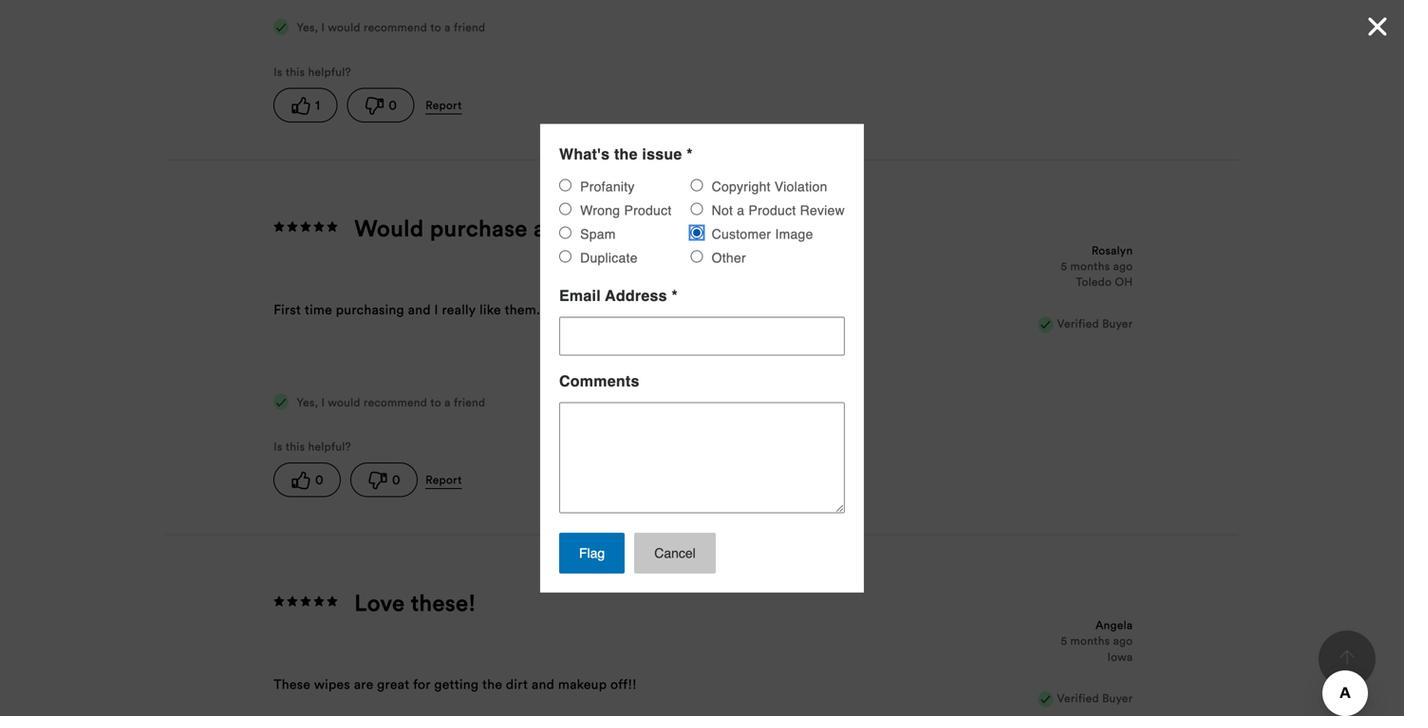 Task type: locate. For each thing, give the bounding box(es) containing it.
1 vertical spatial 5 months ago
[[1061, 634, 1133, 648]]

1 horizontal spatial are
[[578, 301, 598, 318]]

1 vertical spatial the
[[796, 301, 817, 318]]

2 verified buyer from the top
[[1057, 691, 1133, 705]]

a inside dialog
[[737, 203, 745, 218]]

0 vertical spatial i
[[321, 20, 325, 34]]

the left job
[[796, 301, 817, 318]]

wrong product
[[576, 203, 672, 218]]

address
[[605, 287, 667, 304]]

the
[[614, 145, 638, 163], [796, 301, 817, 318], [482, 676, 503, 693]]

1 vertical spatial verified buyer
[[1057, 691, 1133, 705]]

1 vertical spatial verified
[[1057, 691, 1100, 705]]

yes, for 1
[[297, 20, 318, 34]]

0 vertical spatial would
[[328, 20, 361, 34]]

months up the toledo
[[1071, 259, 1110, 273]]

would
[[354, 213, 424, 242]]

ago up 'iowa'
[[1113, 634, 1133, 648]]

2 really from the left
[[726, 301, 760, 318]]

1 vertical spatial yes, i would recommend to a friend
[[294, 395, 486, 409]]

2 yes, from the top
[[297, 395, 318, 409]]

ago up oh
[[1113, 259, 1133, 273]]

close image
[[1363, 11, 1393, 42]]

1 product from the left
[[624, 203, 672, 218]]

would for 1
[[328, 20, 361, 34]]

are
[[578, 301, 598, 318], [354, 676, 374, 693]]

review
[[800, 203, 845, 218]]

oh
[[1115, 275, 1133, 289]]

copyright violation
[[708, 179, 828, 194]]

1 vertical spatial to
[[431, 395, 442, 409]]

1 yes, i would recommend to a friend from the top
[[294, 20, 486, 34]]

* left wipe at top
[[672, 287, 678, 304]]

1 horizontal spatial the
[[614, 145, 638, 163]]

0 vertical spatial *
[[687, 145, 693, 163]]

these!
[[411, 588, 476, 617]]

None email field
[[559, 316, 845, 355]]

1 friend from the top
[[454, 20, 486, 34]]

verified buyer down 'iowa'
[[1057, 691, 1133, 705]]

* right issue
[[687, 145, 693, 163]]

a
[[445, 20, 451, 34], [737, 203, 745, 218], [445, 395, 451, 409]]

0 vertical spatial buyer
[[1103, 316, 1133, 330]]

2 friend from the top
[[454, 395, 486, 409]]

back to top image
[[1340, 650, 1355, 665]]

0 vertical spatial yes, i would recommend to a friend
[[294, 20, 486, 34]]

months
[[1071, 259, 1110, 273], [1071, 634, 1110, 648]]

1 buyer from the top
[[1103, 316, 1133, 330]]

2 rated 5 out of 5 stars image from the top
[[274, 593, 340, 611]]

are left great
[[354, 676, 374, 693]]

2 5 from the top
[[1061, 634, 1068, 648]]

2 to from the top
[[431, 395, 442, 409]]

Wrong Product radio
[[559, 203, 572, 215]]

1 vertical spatial a
[[737, 203, 745, 218]]

1 rated 5 out of 5 stars image from the top
[[274, 219, 340, 236]]

1 5 from the top
[[1061, 259, 1068, 273]]

rated 5 out of 5 stars image left love
[[274, 593, 340, 611]]

would
[[328, 20, 361, 34], [328, 395, 361, 409]]

i
[[321, 20, 325, 34], [435, 301, 438, 318], [321, 395, 325, 409]]

what's the issue *
[[559, 145, 693, 163]]

product down copyright violation
[[749, 203, 796, 218]]

wipes
[[314, 676, 350, 693]]

and right dirt
[[532, 676, 555, 693]]

0 vertical spatial verified
[[1057, 316, 1100, 330]]

0 button
[[347, 88, 415, 122], [274, 462, 341, 497], [351, 462, 418, 497]]

purchasing
[[336, 301, 404, 318]]

and
[[408, 301, 431, 318], [639, 301, 662, 318], [532, 676, 555, 693]]

rated 5 out of 5 stars image for would
[[274, 219, 340, 236]]

profanity
[[576, 179, 635, 194]]

email address *
[[559, 287, 678, 304]]

Copyright Violation radio
[[691, 179, 703, 191]]

yes, i would recommend to a friend for 1
[[294, 20, 486, 34]]

Spam radio
[[559, 226, 572, 239]]

wipe
[[692, 301, 722, 318]]

ago
[[1113, 259, 1133, 273], [1113, 634, 1133, 648]]

0 vertical spatial verified buyer
[[1057, 316, 1133, 330]]

verified buyer for love these!
[[1057, 691, 1133, 705]]

verified
[[1057, 316, 1100, 330], [1057, 691, 1100, 705]]

0 vertical spatial group
[[274, 88, 654, 122]]

not
[[712, 203, 733, 218]]

0 vertical spatial the
[[614, 145, 638, 163]]

love
[[354, 588, 405, 617]]

1 horizontal spatial and
[[532, 676, 555, 693]]

1 vertical spatial recommend
[[364, 395, 427, 409]]

customer image
[[708, 226, 813, 241]]

yes,
[[297, 20, 318, 34], [297, 395, 318, 409]]

ago for love these!
[[1113, 634, 1133, 648]]

0 vertical spatial friend
[[454, 20, 486, 34]]

1 to from the top
[[431, 20, 442, 34]]

2 months from the top
[[1071, 634, 1110, 648]]

recommend
[[364, 20, 427, 34], [364, 395, 427, 409]]

buyer down 'iowa'
[[1103, 691, 1133, 705]]

1 yes, from the top
[[297, 20, 318, 34]]

1 horizontal spatial product
[[749, 203, 796, 218]]

2 5 months ago from the top
[[1061, 634, 1133, 648]]

1 5 months ago from the top
[[1061, 259, 1133, 273]]

2 vertical spatial a
[[445, 395, 451, 409]]

a for 1
[[445, 20, 451, 34]]

buyer for would purchase again
[[1103, 316, 1133, 330]]

months for would purchase again
[[1071, 259, 1110, 273]]

cancel button
[[635, 533, 716, 573]]

1
[[315, 96, 320, 113]]

friend
[[454, 20, 486, 34], [454, 395, 486, 409]]

2 ago from the top
[[1113, 634, 1133, 648]]

buyer
[[1103, 316, 1133, 330], [1103, 691, 1133, 705]]

the left dirt
[[482, 676, 503, 693]]

are right they
[[578, 301, 598, 318]]

2 buyer from the top
[[1103, 691, 1133, 705]]

months down angela on the bottom
[[1071, 634, 1110, 648]]

2 product from the left
[[749, 203, 796, 218]]

for
[[413, 676, 431, 693]]

0 vertical spatial recommend
[[364, 20, 427, 34]]

1 horizontal spatial really
[[726, 301, 760, 318]]

verified down angela on the bottom
[[1057, 691, 1100, 705]]

1 vertical spatial would
[[328, 395, 361, 409]]

0 horizontal spatial really
[[442, 301, 476, 318]]

2 verified from the top
[[1057, 691, 1100, 705]]

verified down the toledo
[[1057, 316, 1100, 330]]

5 months ago
[[1061, 259, 1133, 273], [1061, 634, 1133, 648]]

0 vertical spatial rated 5 out of 5 stars image
[[274, 219, 340, 236]]

5 months ago up the toledo
[[1061, 259, 1133, 273]]

other
[[708, 250, 746, 265]]

1 vertical spatial friend
[[454, 395, 486, 409]]

to
[[431, 20, 442, 34], [431, 395, 442, 409]]

2 yes, i would recommend to a friend from the top
[[294, 395, 486, 409]]

rated 5 out of 5 stars image left would at the top left of page
[[274, 219, 340, 236]]

cancel
[[655, 545, 696, 561]]

0 vertical spatial to
[[431, 20, 442, 34]]

1 vertical spatial ago
[[1113, 634, 1133, 648]]

yes, down time
[[297, 395, 318, 409]]

a for 0
[[445, 395, 451, 409]]

1 ago from the top
[[1113, 259, 1133, 273]]

1 vertical spatial rated 5 out of 5 stars image
[[274, 593, 340, 611]]

would for 0
[[328, 395, 361, 409]]

the left issue
[[614, 145, 638, 163]]

group
[[274, 88, 654, 122], [274, 462, 654, 497]]

i left like
[[435, 301, 438, 318]]

0 vertical spatial a
[[445, 20, 451, 34]]

*
[[687, 145, 693, 163], [672, 287, 678, 304]]

1 vertical spatial i
[[435, 301, 438, 318]]

0 horizontal spatial the
[[482, 676, 503, 693]]

0 vertical spatial 5
[[1061, 259, 1068, 273]]

ago for would purchase again
[[1113, 259, 1133, 273]]

2 horizontal spatial and
[[639, 301, 662, 318]]

0 horizontal spatial product
[[624, 203, 672, 218]]

1 vertical spatial *
[[672, 287, 678, 304]]

0
[[389, 96, 397, 113], [315, 471, 323, 488], [392, 471, 400, 488]]

the inside flag review dialog dialog
[[614, 145, 638, 163]]

2 vertical spatial i
[[321, 395, 325, 409]]

i down time
[[321, 395, 325, 409]]

them.
[[505, 301, 541, 318]]

0 vertical spatial 5 months ago
[[1061, 259, 1133, 273]]

2 would from the top
[[328, 395, 361, 409]]

1 months from the top
[[1071, 259, 1110, 273]]

product
[[624, 203, 672, 218], [749, 203, 796, 218]]

verified buyer
[[1057, 316, 1133, 330], [1057, 691, 1133, 705]]

to for 0
[[431, 395, 442, 409]]

2 recommend from the top
[[364, 395, 427, 409]]

i for 0
[[321, 395, 325, 409]]

1 vertical spatial buyer
[[1103, 691, 1133, 705]]

buyer down oh
[[1103, 316, 1133, 330]]

1 vertical spatial are
[[354, 676, 374, 693]]

i up 1 button
[[321, 20, 325, 34]]

really left does
[[726, 301, 760, 318]]

0 vertical spatial months
[[1071, 259, 1110, 273]]

issue
[[642, 145, 682, 163]]

5 for would purchase again
[[1061, 259, 1068, 273]]

1 vertical spatial yes,
[[297, 395, 318, 409]]

0 button for 0
[[351, 462, 418, 497]]

1 horizontal spatial *
[[687, 145, 693, 163]]

0 vertical spatial ago
[[1113, 259, 1133, 273]]

1 would from the top
[[328, 20, 361, 34]]

rated 5 out of 5 stars image
[[274, 219, 340, 236], [274, 593, 340, 611]]

and left "one"
[[639, 301, 662, 318]]

verified for love these!
[[1057, 691, 1100, 705]]

1 verified from the top
[[1057, 316, 1100, 330]]

verified buyer down the toledo
[[1057, 316, 1133, 330]]

really
[[442, 301, 476, 318], [726, 301, 760, 318]]

yes, up 1 button
[[297, 20, 318, 34]]

would purchase again
[[354, 213, 591, 242]]

5 months ago down angela on the bottom
[[1061, 634, 1133, 648]]

does
[[763, 301, 793, 318]]

iowa
[[1108, 649, 1133, 664]]

5
[[1061, 259, 1068, 273], [1061, 634, 1068, 648]]

1 vertical spatial months
[[1071, 634, 1110, 648]]

to for 1
[[431, 20, 442, 34]]

rosalyn
[[1092, 243, 1133, 257]]

1 vertical spatial 5
[[1061, 634, 1068, 648]]

1 vertical spatial group
[[274, 462, 654, 497]]

copyright
[[712, 179, 771, 194]]

2 group from the top
[[274, 462, 654, 497]]

and right purchasing
[[408, 301, 431, 318]]

1 verified buyer from the top
[[1057, 316, 1133, 330]]

0 horizontal spatial are
[[354, 676, 374, 693]]

1 group from the top
[[274, 88, 654, 122]]

product right wrong on the top left of the page
[[624, 203, 672, 218]]

1 recommend from the top
[[364, 20, 427, 34]]

yes, i would recommend to a friend
[[294, 20, 486, 34], [294, 395, 486, 409]]

5 months ago for would purchase again
[[1061, 259, 1133, 273]]

really left like
[[442, 301, 476, 318]]

verified for would purchase again
[[1057, 316, 1100, 330]]

0 vertical spatial yes,
[[297, 20, 318, 34]]



Task type: vqa. For each thing, say whether or not it's contained in the screenshot.
Step
no



Task type: describe. For each thing, give the bounding box(es) containing it.
Profanity radio
[[559, 179, 572, 191]]

makeup
[[558, 676, 607, 693]]

group containing 0
[[274, 462, 654, 497]]

2 vertical spatial the
[[482, 676, 503, 693]]

i for 1
[[321, 20, 325, 34]]

one
[[666, 301, 689, 318]]

purchase
[[430, 213, 528, 242]]

these
[[274, 676, 311, 693]]

0 for 0
[[392, 471, 400, 488]]

group containing 1
[[274, 88, 654, 122]]

yes, for 0
[[297, 395, 318, 409]]

1 button
[[274, 88, 338, 122]]

2 horizontal spatial the
[[796, 301, 817, 318]]

5 for love these!
[[1061, 634, 1068, 648]]

wrong
[[580, 203, 620, 218]]

first
[[274, 301, 301, 318]]

0 horizontal spatial and
[[408, 301, 431, 318]]

moist
[[601, 301, 635, 318]]

Not a Product Review radio
[[691, 203, 703, 215]]

recommend for 1
[[364, 20, 427, 34]]

recommend for 0
[[364, 395, 427, 409]]

spam
[[576, 226, 616, 241]]

Comments text field
[[559, 402, 845, 513]]

5 months ago for love these!
[[1061, 634, 1133, 648]]

months for love these!
[[1071, 634, 1110, 648]]

love these!
[[354, 588, 476, 617]]

dirt
[[506, 676, 528, 693]]

duplicate
[[576, 250, 638, 265]]

job
[[820, 301, 840, 318]]

flag button
[[559, 533, 625, 573]]

0 horizontal spatial *
[[672, 287, 678, 304]]

Other radio
[[691, 250, 703, 262]]

friend for 0
[[454, 395, 486, 409]]

0 for 1
[[389, 96, 397, 113]]

0 vertical spatial are
[[578, 301, 598, 318]]

customer
[[712, 226, 771, 241]]

getting
[[434, 676, 479, 693]]

these wipes are great for getting the dirt and makeup off!!
[[274, 676, 637, 693]]

rated 5 out of 5 stars image for love
[[274, 593, 340, 611]]

violation
[[775, 179, 828, 194]]

toledo
[[1076, 275, 1112, 289]]

none email field inside flag review dialog dialog
[[559, 316, 845, 355]]

not a product review
[[708, 203, 845, 218]]

great
[[377, 676, 410, 693]]

Duplicate radio
[[559, 250, 572, 262]]

friend for 1
[[454, 20, 486, 34]]

time
[[305, 301, 332, 318]]

verified buyer for would purchase again
[[1057, 316, 1133, 330]]

they
[[544, 301, 574, 318]]

flag review dialog dialog
[[540, 11, 1393, 592]]

like
[[480, 301, 501, 318]]

flag
[[579, 545, 605, 561]]

off!!
[[611, 676, 637, 693]]

buyer for love these!
[[1103, 691, 1133, 705]]

again
[[534, 213, 591, 242]]

0 button for 1
[[347, 88, 415, 122]]

toledo oh
[[1076, 275, 1133, 289]]

1 really from the left
[[442, 301, 476, 318]]

what's
[[559, 145, 610, 163]]

yes, i would recommend to a friend for 0
[[294, 395, 486, 409]]

Customer Image radio
[[691, 226, 703, 239]]

email
[[559, 287, 601, 304]]

comments
[[559, 372, 640, 390]]

first time purchasing and i really like them. they are moist and one wipe really does the job
[[274, 301, 840, 318]]

angela
[[1096, 618, 1133, 632]]

image
[[775, 226, 813, 241]]



